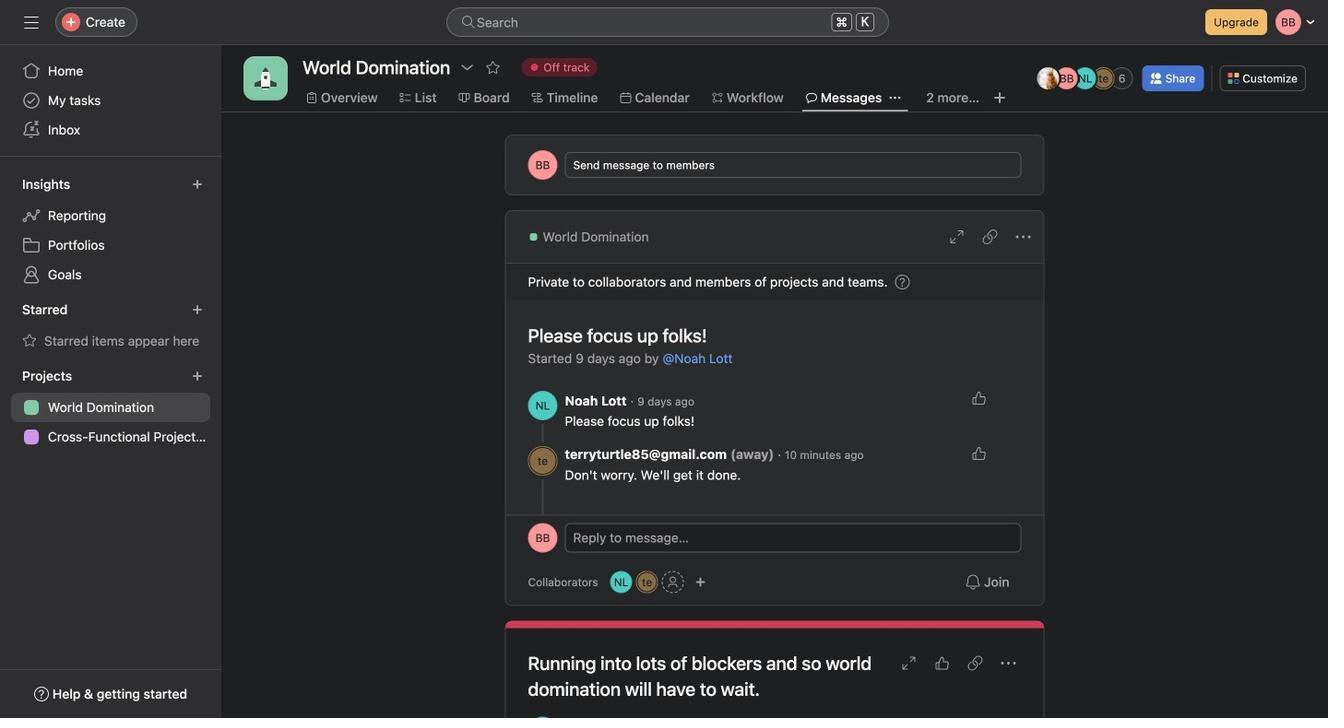 Task type: vqa. For each thing, say whether or not it's contained in the screenshot.
Global element
yes



Task type: describe. For each thing, give the bounding box(es) containing it.
0 likes. click to like this task image
[[935, 656, 950, 671]]

add or remove collaborators image
[[610, 572, 633, 594]]

global element
[[0, 45, 221, 156]]

add tab image
[[993, 90, 1007, 105]]

insights element
[[0, 168, 221, 293]]

add to starred image
[[486, 60, 500, 75]]

hide sidebar image
[[24, 15, 39, 30]]

full screen image for copy link image
[[950, 230, 965, 244]]

starred element
[[0, 293, 221, 360]]

1 open user profile image from the top
[[528, 391, 558, 421]]

0 likes. click to like this message comment image
[[972, 447, 987, 461]]

add items to starred image
[[192, 304, 203, 316]]

Search tasks, projects, and more text field
[[447, 7, 889, 37]]

new insights image
[[192, 179, 203, 190]]

rocket image
[[255, 67, 277, 89]]

copy link image
[[983, 230, 998, 244]]



Task type: locate. For each thing, give the bounding box(es) containing it.
tab actions image
[[890, 92, 901, 103]]

1 vertical spatial full screen image
[[902, 656, 917, 671]]

projects element
[[0, 360, 221, 456]]

add or remove collaborators image
[[695, 577, 706, 588]]

1 vertical spatial open user profile image
[[528, 524, 558, 553]]

full screen image
[[950, 230, 965, 244], [902, 656, 917, 671]]

new project or portfolio image
[[192, 371, 203, 382]]

open user profile image
[[528, 391, 558, 421], [528, 524, 558, 553]]

0 vertical spatial open user profile image
[[528, 391, 558, 421]]

copy link image
[[968, 656, 983, 671]]

show options image
[[460, 60, 474, 75]]

full screen image left copy link image
[[950, 230, 965, 244]]

0 vertical spatial full screen image
[[950, 230, 965, 244]]

more actions image
[[1016, 230, 1031, 244]]

0 horizontal spatial full screen image
[[902, 656, 917, 671]]

1 horizontal spatial full screen image
[[950, 230, 965, 244]]

full screen image for 0 likes. click to like this task icon
[[902, 656, 917, 671]]

0 likes. click to like this message comment image
[[972, 391, 987, 406]]

None field
[[447, 7, 889, 37]]

2 open user profile image from the top
[[528, 524, 558, 553]]

full screen image left 0 likes. click to like this task icon
[[902, 656, 917, 671]]



